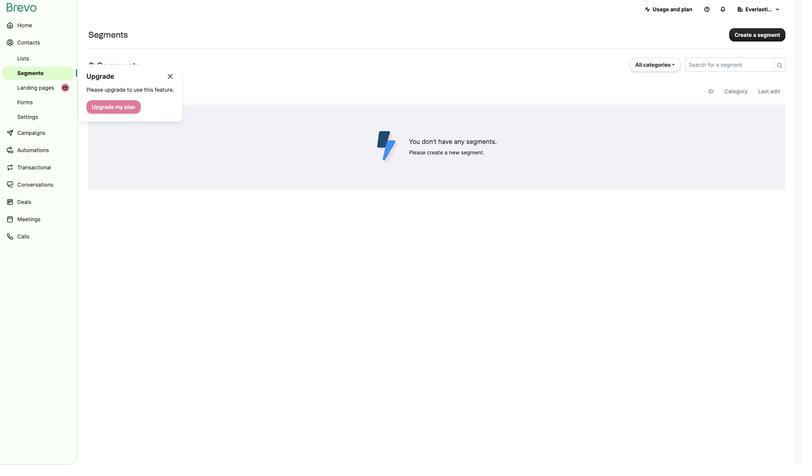Task type: locate. For each thing, give the bounding box(es) containing it.
edit
[[771, 88, 780, 95]]

1 horizontal spatial plan
[[681, 6, 692, 13]]

segment
[[94, 88, 116, 95]]

upgrade my plan
[[92, 104, 135, 110]]

plan right my
[[124, 104, 135, 110]]

you
[[409, 138, 420, 146]]

ethereal
[[776, 6, 797, 13]]

all categories button
[[630, 58, 681, 72]]

Search for a segment search field
[[686, 58, 772, 72]]

please create a new segment.
[[409, 149, 485, 156]]

please down "you"
[[409, 149, 426, 156]]

upgrade my plan button
[[86, 100, 141, 114]]

lists
[[17, 55, 29, 62]]

create
[[735, 31, 752, 38]]

deals
[[17, 199, 31, 206]]

plan right and
[[681, 6, 692, 13]]

create a segment
[[735, 31, 780, 38]]

segment.
[[461, 149, 485, 156]]

0 vertical spatial please
[[86, 86, 103, 93]]

please left upgrade
[[86, 86, 103, 93]]

meetings link
[[3, 212, 73, 228]]

upgrade
[[86, 73, 114, 80], [92, 104, 114, 110]]

please
[[86, 86, 103, 93], [409, 149, 426, 156]]

0 vertical spatial upgrade
[[86, 73, 114, 80]]

0 vertical spatial plan
[[681, 6, 692, 13]]

plan inside "upgrade" dialog
[[124, 104, 135, 110]]

1 vertical spatial upgrade
[[92, 104, 114, 110]]

a right create at the top right of the page
[[753, 31, 756, 38]]

contacts
[[17, 39, 40, 46]]

home link
[[3, 17, 73, 33]]

1 horizontal spatial please
[[409, 149, 426, 156]]

segments
[[88, 30, 128, 40], [97, 61, 141, 72], [17, 70, 44, 77]]

please upgrade to use this feature.
[[86, 86, 174, 93]]

plan for usage and plan
[[681, 6, 692, 13]]

forms
[[17, 99, 33, 106]]

everlasting
[[746, 6, 775, 13]]

upgrade inside button
[[92, 104, 114, 110]]

settings link
[[3, 110, 73, 124]]

a left 'new'
[[445, 149, 448, 156]]

0 vertical spatial a
[[753, 31, 756, 38]]

settings
[[17, 114, 38, 120]]

usage and plan button
[[640, 3, 698, 16]]

transactional
[[17, 164, 51, 171]]

everlasting ethereal
[[746, 6, 797, 13]]

1 vertical spatial please
[[409, 149, 426, 156]]

have
[[438, 138, 452, 146]]

0 horizontal spatial please
[[86, 86, 103, 93]]

create
[[427, 149, 443, 156]]

pages
[[39, 84, 54, 91]]

campaigns
[[17, 130, 45, 136]]

campaigns link
[[3, 125, 73, 141]]

calls
[[17, 233, 29, 240]]

segments up landing
[[17, 70, 44, 77]]

1 horizontal spatial a
[[753, 31, 756, 38]]

please inside "upgrade" dialog
[[86, 86, 103, 93]]

upgrade
[[105, 86, 126, 93]]

new
[[449, 149, 460, 156]]

don't
[[422, 138, 437, 146]]

1 vertical spatial a
[[445, 149, 448, 156]]

plan for upgrade my plan
[[124, 104, 135, 110]]

0 horizontal spatial plan
[[124, 104, 135, 110]]

upgrade down 0 on the top of the page
[[86, 73, 114, 80]]

and
[[670, 6, 680, 13]]

search image
[[777, 63, 783, 68]]

all categories
[[636, 62, 671, 68]]

landing
[[17, 84, 37, 91]]

lists link
[[3, 52, 73, 65]]

upgrade down segment
[[92, 104, 114, 110]]

plan
[[681, 6, 692, 13], [124, 104, 135, 110]]

use
[[134, 86, 143, 93]]

feature.
[[155, 86, 174, 93]]

a
[[753, 31, 756, 38], [445, 149, 448, 156]]

1 vertical spatial plan
[[124, 104, 135, 110]]



Task type: vqa. For each thing, say whether or not it's contained in the screenshot.
This is your contact database. From here, you can view, organize and manage your contacts, individually or as a group.
no



Task type: describe. For each thing, give the bounding box(es) containing it.
this
[[144, 86, 153, 93]]

deals link
[[3, 194, 73, 210]]

please for please create a new segment.
[[409, 149, 426, 156]]

segment
[[758, 31, 780, 38]]

to
[[127, 86, 132, 93]]

category
[[725, 88, 748, 95]]

conversations link
[[3, 177, 73, 193]]

create a segment button
[[729, 28, 786, 41]]

please for please upgrade to use this feature.
[[86, 86, 103, 93]]

you don't have any segments.
[[409, 138, 497, 146]]

last edit
[[758, 88, 780, 95]]

segments up upgrade
[[97, 61, 141, 72]]

automations
[[17, 147, 49, 154]]

calls link
[[3, 229, 73, 245]]

landing pages
[[17, 84, 54, 91]]

usage and plan
[[653, 6, 692, 13]]

upgrade for upgrade my plan
[[92, 104, 114, 110]]

landing pages link
[[3, 81, 73, 94]]

segments up 0 segments
[[88, 30, 128, 40]]

0 segments
[[88, 61, 141, 72]]

meetings
[[17, 216, 41, 223]]

home
[[17, 22, 32, 29]]

segments link
[[3, 67, 73, 80]]

upgrade dialog
[[78, 65, 182, 122]]

segments inside segments link
[[17, 70, 44, 77]]

a inside 'button'
[[753, 31, 756, 38]]

left___rvooi image
[[63, 85, 68, 90]]

categories
[[643, 62, 671, 68]]

everlasting ethereal button
[[732, 3, 797, 16]]

0 horizontal spatial a
[[445, 149, 448, 156]]

transactional link
[[3, 160, 73, 176]]

conversations
[[17, 182, 53, 188]]

automations link
[[3, 142, 73, 158]]

id
[[709, 88, 714, 95]]

upgrade for upgrade
[[86, 73, 114, 80]]

my
[[115, 104, 123, 110]]

forms link
[[3, 96, 73, 109]]

last
[[758, 88, 769, 95]]

search button
[[774, 59, 785, 71]]

contacts link
[[3, 35, 73, 51]]

all
[[636, 62, 642, 68]]

0
[[88, 61, 94, 72]]

usage
[[653, 6, 669, 13]]

segments.
[[466, 138, 497, 146]]

any
[[454, 138, 465, 146]]



